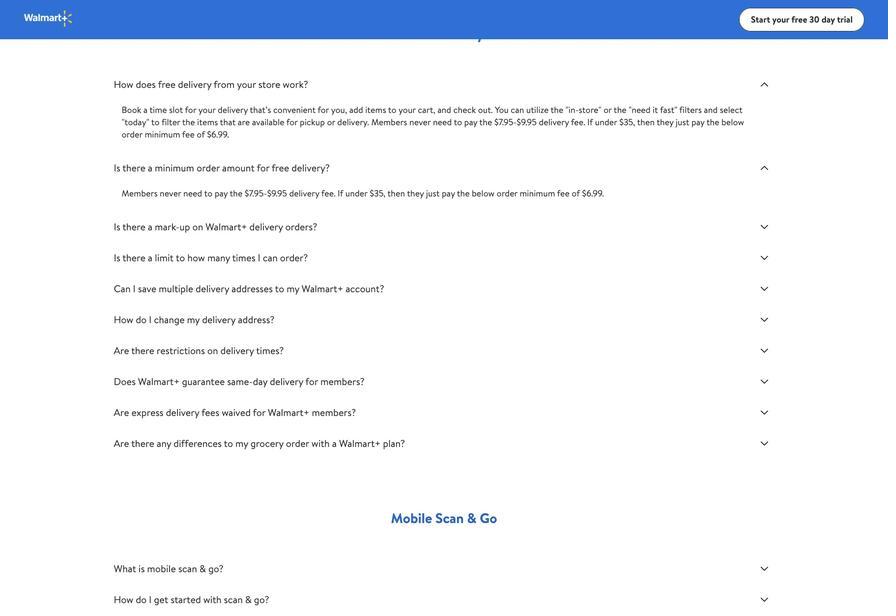 Task type: locate. For each thing, give the bounding box(es) containing it.
0 vertical spatial are
[[114, 344, 129, 358]]

there for are there restrictions on delivery times?
[[131, 344, 154, 358]]

0 vertical spatial never
[[410, 116, 431, 128]]

1 vertical spatial they
[[407, 187, 424, 200]]

how down the can
[[114, 313, 133, 327]]

1 vertical spatial is
[[114, 220, 120, 234]]

need inside book a time slot for your delivery that's convenient for you, add items to your cart, and check out. you can utilize the "in-store" or the "need it fast" filters and select "today" to filter the items that are available for pickup or delivery. members never need to pay the $7.95-$9.95 delivery fee. if under $35, then they just pay the below order minimum fee of $6.99.
[[433, 116, 452, 128]]

my right change
[[187, 313, 200, 327]]

$7.95- down amount
[[245, 187, 267, 200]]

1 vertical spatial $35,
[[370, 187, 386, 200]]

how
[[114, 78, 133, 91], [114, 313, 133, 327], [114, 594, 133, 607]]

fee.
[[571, 116, 586, 128], [322, 187, 336, 200]]

1 are from the top
[[114, 344, 129, 358]]

delivery up does walmart+ guarantee same-day delivery for members?
[[221, 344, 254, 358]]

0 vertical spatial just
[[676, 116, 690, 128]]

below
[[722, 116, 745, 128], [472, 187, 495, 200]]

0 vertical spatial of
[[197, 128, 205, 141]]

0 horizontal spatial with
[[204, 594, 222, 607]]

how do i change my delivery address? image
[[759, 314, 771, 326]]

how does free delivery from your store work? image
[[759, 79, 771, 90]]

2 vertical spatial are
[[114, 437, 129, 450]]

add
[[349, 104, 363, 116]]

start your free 30 day trial button
[[740, 8, 865, 31]]

1 vertical spatial how
[[114, 313, 133, 327]]

there for is there a minimum order amount for free delivery?
[[123, 161, 146, 175]]

start your free 30 day trial
[[751, 13, 853, 25]]

1 vertical spatial go?
[[254, 594, 269, 607]]

there for is there a mark-up on walmart+ delivery orders?
[[123, 220, 146, 234]]

day down times?
[[253, 375, 268, 389]]

1 horizontal spatial fee
[[557, 187, 570, 200]]

0 vertical spatial then
[[638, 116, 655, 128]]

1 and from the left
[[438, 104, 452, 116]]

delivery down delivery?
[[289, 187, 320, 200]]

to
[[388, 104, 397, 116], [151, 116, 160, 128], [454, 116, 462, 128], [204, 187, 213, 200], [176, 251, 185, 265], [275, 282, 284, 296], [224, 437, 233, 450]]

if
[[588, 116, 593, 128], [338, 187, 344, 200]]

and
[[438, 104, 452, 116], [704, 104, 718, 116]]

2 vertical spatial is
[[114, 251, 120, 265]]

1 do from the top
[[136, 313, 147, 327]]

order inside book a time slot for your delivery that's convenient for you, add items to your cart, and check out. you can utilize the "in-store" or the "need it fast" filters and select "today" to filter the items that are available for pickup or delivery. members never need to pay the $7.95-$9.95 delivery fee. if under $35, then they just pay the below order minimum fee of $6.99.
[[122, 128, 143, 141]]

&
[[467, 509, 477, 528], [200, 563, 206, 576], [245, 594, 252, 607]]

0 vertical spatial do
[[136, 313, 147, 327]]

fee. right utilize
[[571, 116, 586, 128]]

just inside book a time slot for your delivery that's convenient for you, add items to your cart, and check out. you can utilize the "in-store" or the "need it fast" filters and select "today" to filter the items that are available for pickup or delivery. members never need to pay the $7.95-$9.95 delivery fee. if under $35, then they just pay the below order minimum fee of $6.99.
[[676, 116, 690, 128]]

1 vertical spatial do
[[136, 594, 147, 607]]

are
[[238, 116, 250, 128]]

can right you
[[511, 104, 525, 116]]

0 horizontal spatial fee
[[182, 128, 195, 141]]

are for are express delivery fees waived for walmart+ members?
[[114, 406, 129, 420]]

1 vertical spatial need
[[183, 187, 202, 200]]

1 vertical spatial day
[[253, 375, 268, 389]]

1 vertical spatial $6.99.
[[582, 187, 604, 200]]

1 horizontal spatial never
[[410, 116, 431, 128]]

your right start
[[773, 13, 790, 25]]

1 horizontal spatial $35,
[[620, 116, 636, 128]]

how for how does free delivery from your store work?
[[114, 78, 133, 91]]

to down the is there a minimum order amount for free delivery?
[[204, 187, 213, 200]]

0 vertical spatial minimum
[[145, 128, 180, 141]]

your inside button
[[773, 13, 790, 25]]

1 vertical spatial under
[[346, 187, 368, 200]]

then
[[638, 116, 655, 128], [388, 187, 405, 200]]

items
[[365, 104, 386, 116], [197, 116, 218, 128]]

times
[[232, 251, 256, 265]]

1 vertical spatial of
[[572, 187, 580, 200]]

can left order?
[[263, 251, 278, 265]]

delivery left store"
[[539, 116, 569, 128]]

start
[[751, 13, 771, 25]]

1 vertical spatial with
[[204, 594, 222, 607]]

1 horizontal spatial $7.95-
[[495, 116, 517, 128]]

to left out. on the top of the page
[[454, 116, 462, 128]]

day
[[822, 13, 836, 25], [253, 375, 268, 389]]

there up the does
[[131, 344, 154, 358]]

0 vertical spatial scan
[[178, 563, 197, 576]]

items left that
[[197, 116, 218, 128]]

1 is from the top
[[114, 161, 120, 175]]

1 horizontal spatial scan
[[224, 594, 243, 607]]

free right does
[[158, 78, 176, 91]]

free delivery
[[405, 24, 484, 43]]

walmart+ up the express
[[138, 375, 180, 389]]

delivery down times?
[[270, 375, 303, 389]]

never left the check
[[410, 116, 431, 128]]

of
[[197, 128, 205, 141], [572, 187, 580, 200]]

there left mark-
[[123, 220, 146, 234]]

are up the does
[[114, 344, 129, 358]]

1 horizontal spatial my
[[236, 437, 248, 450]]

my left grocery
[[236, 437, 248, 450]]

0 horizontal spatial need
[[183, 187, 202, 200]]

filter
[[162, 116, 180, 128]]

need
[[433, 116, 452, 128], [183, 187, 202, 200]]

can i save multiple delivery addresses to my walmart+ account? image
[[759, 283, 771, 295]]

on right up
[[193, 220, 203, 234]]

0 horizontal spatial $6.99.
[[207, 128, 229, 141]]

my
[[287, 282, 300, 296], [187, 313, 200, 327], [236, 437, 248, 450]]

can
[[511, 104, 525, 116], [263, 251, 278, 265]]

$9.95 up "orders?"
[[267, 187, 287, 200]]

"in-
[[566, 104, 579, 116]]

1 vertical spatial $9.95
[[267, 187, 287, 200]]

just
[[676, 116, 690, 128], [426, 187, 440, 200]]

0 horizontal spatial $9.95
[[267, 187, 287, 200]]

do left change
[[136, 313, 147, 327]]

$6.99.
[[207, 128, 229, 141], [582, 187, 604, 200]]

0 vertical spatial $7.95-
[[495, 116, 517, 128]]

members up mark-
[[122, 187, 158, 200]]

walmart+ up many
[[206, 220, 247, 234]]

your left cart,
[[399, 104, 416, 116]]

delivery up are there restrictions on delivery times?
[[202, 313, 236, 327]]

0 horizontal spatial never
[[160, 187, 181, 200]]

$7.95- right out. on the top of the page
[[495, 116, 517, 128]]

members? for does walmart+ guarantee same-day delivery for members?
[[321, 375, 365, 389]]

save
[[138, 282, 157, 296]]

0 vertical spatial $9.95
[[517, 116, 537, 128]]

0 horizontal spatial scan
[[178, 563, 197, 576]]

0 horizontal spatial free
[[158, 78, 176, 91]]

do for get
[[136, 594, 147, 607]]

cart,
[[418, 104, 436, 116]]

0 vertical spatial members?
[[321, 375, 365, 389]]

are there any differences to my grocery order with a walmart+ plan? image
[[759, 438, 771, 450]]

1 horizontal spatial under
[[595, 116, 618, 128]]

of inside book a time slot for your delivery that's convenient for you, add items to your cart, and check out. you can utilize the "in-store" or the "need it fast" filters and select "today" to filter the items that are available for pickup or delivery. members never need to pay the $7.95-$9.95 delivery fee. if under $35, then they just pay the below order minimum fee of $6.99.
[[197, 128, 205, 141]]

0 vertical spatial $6.99.
[[207, 128, 229, 141]]

for
[[185, 104, 196, 116], [318, 104, 329, 116], [287, 116, 298, 128], [257, 161, 270, 175], [306, 375, 318, 389], [253, 406, 266, 420]]

does
[[114, 375, 136, 389]]

1 horizontal spatial of
[[572, 187, 580, 200]]

how for how do i get started with scan & go?
[[114, 594, 133, 607]]

need left the check
[[433, 116, 452, 128]]

0 horizontal spatial of
[[197, 128, 205, 141]]

are there restrictions on delivery times?
[[114, 344, 284, 358]]

under
[[595, 116, 618, 128], [346, 187, 368, 200]]

0 vertical spatial my
[[287, 282, 300, 296]]

are left the express
[[114, 406, 129, 420]]

your right from
[[237, 78, 256, 91]]

multiple
[[159, 282, 193, 296]]

fee. down delivery?
[[322, 187, 336, 200]]

members inside book a time slot for your delivery that's convenient for you, add items to your cart, and check out. you can utilize the "in-store" or the "need it fast" filters and select "today" to filter the items that are available for pickup or delivery. members never need to pay the $7.95-$9.95 delivery fee. if under $35, then they just pay the below order minimum fee of $6.99.
[[372, 116, 408, 128]]

1 vertical spatial are
[[114, 406, 129, 420]]

1 vertical spatial just
[[426, 187, 440, 200]]

fee. inside book a time slot for your delivery that's convenient for you, add items to your cart, and check out. you can utilize the "in-store" or the "need it fast" filters and select "today" to filter the items that are available for pickup or delivery. members never need to pay the $7.95-$9.95 delivery fee. if under $35, then they just pay the below order minimum fee of $6.99.
[[571, 116, 586, 128]]

up
[[180, 220, 190, 234]]

are left any
[[114, 437, 129, 450]]

with
[[312, 437, 330, 450], [204, 594, 222, 607]]

1 horizontal spatial fee.
[[571, 116, 586, 128]]

are
[[114, 344, 129, 358], [114, 406, 129, 420], [114, 437, 129, 450]]

day inside button
[[822, 13, 836, 25]]

items right add
[[365, 104, 386, 116]]

2 horizontal spatial &
[[467, 509, 477, 528]]

how left does
[[114, 78, 133, 91]]

pay
[[465, 116, 478, 128], [692, 116, 705, 128], [215, 187, 228, 200], [442, 187, 455, 200]]

0 vertical spatial free
[[792, 13, 808, 25]]

members
[[372, 116, 408, 128], [122, 187, 158, 200]]

1 horizontal spatial free
[[272, 161, 289, 175]]

1 horizontal spatial day
[[822, 13, 836, 25]]

1 horizontal spatial below
[[722, 116, 745, 128]]

delivery
[[178, 78, 212, 91], [218, 104, 248, 116], [539, 116, 569, 128], [289, 187, 320, 200], [250, 220, 283, 234], [196, 282, 229, 296], [202, 313, 236, 327], [221, 344, 254, 358], [270, 375, 303, 389], [166, 406, 199, 420]]

1 horizontal spatial on
[[207, 344, 218, 358]]

0 horizontal spatial under
[[346, 187, 368, 200]]

day right 30
[[822, 13, 836, 25]]

0 horizontal spatial or
[[327, 116, 335, 128]]

how
[[187, 251, 205, 265]]

1 vertical spatial never
[[160, 187, 181, 200]]

limit
[[155, 251, 174, 265]]

time
[[150, 104, 167, 116]]

on right restrictions
[[207, 344, 218, 358]]

never inside book a time slot for your delivery that's convenient for you, add items to your cart, and check out. you can utilize the "in-store" or the "need it fast" filters and select "today" to filter the items that are available for pickup or delivery. members never need to pay the $7.95-$9.95 delivery fee. if under $35, then they just pay the below order minimum fee of $6.99.
[[410, 116, 431, 128]]

fee
[[182, 128, 195, 141], [557, 187, 570, 200]]

0 horizontal spatial fee.
[[322, 187, 336, 200]]

0 horizontal spatial &
[[200, 563, 206, 576]]

account?
[[346, 282, 384, 296]]

to right the addresses
[[275, 282, 284, 296]]

walmart+
[[206, 220, 247, 234], [302, 282, 343, 296], [138, 375, 180, 389], [268, 406, 310, 420], [339, 437, 381, 450]]

out.
[[478, 104, 493, 116]]

1 horizontal spatial then
[[638, 116, 655, 128]]

1 vertical spatial &
[[200, 563, 206, 576]]

a for minimum
[[148, 161, 153, 175]]

or right pickup
[[327, 116, 335, 128]]

0 vertical spatial how
[[114, 78, 133, 91]]

members right add
[[372, 116, 408, 128]]

scan right mobile
[[178, 563, 197, 576]]

0 horizontal spatial can
[[263, 251, 278, 265]]

1 horizontal spatial if
[[588, 116, 593, 128]]

1 horizontal spatial they
[[657, 116, 674, 128]]

below inside book a time slot for your delivery that's convenient for you, add items to your cart, and check out. you can utilize the "in-store" or the "need it fast" filters and select "today" to filter the items that are available for pickup or delivery. members never need to pay the $7.95-$9.95 delivery fee. if under $35, then they just pay the below order minimum fee of $6.99.
[[722, 116, 745, 128]]

2 do from the top
[[136, 594, 147, 607]]

i right times
[[258, 251, 261, 265]]

is for is there a minimum order amount for free delivery?
[[114, 161, 120, 175]]

does walmart+ guarantee same-day delivery for members?
[[114, 375, 365, 389]]

free left delivery?
[[272, 161, 289, 175]]

0 vertical spatial go?
[[208, 563, 224, 576]]

how down what
[[114, 594, 133, 607]]

0 horizontal spatial on
[[193, 220, 203, 234]]

there
[[123, 161, 146, 175], [123, 220, 146, 234], [123, 251, 146, 265], [131, 344, 154, 358], [131, 437, 154, 450]]

0 horizontal spatial they
[[407, 187, 424, 200]]

0 vertical spatial is
[[114, 161, 120, 175]]

$7.95-
[[495, 116, 517, 128], [245, 187, 267, 200]]

1 horizontal spatial need
[[433, 116, 452, 128]]

is
[[139, 563, 145, 576]]

0 horizontal spatial if
[[338, 187, 344, 200]]

2 how from the top
[[114, 313, 133, 327]]

day for 30
[[822, 13, 836, 25]]

walmart+ down order?
[[302, 282, 343, 296]]

mobile
[[147, 563, 176, 576]]

0 horizontal spatial $35,
[[370, 187, 386, 200]]

1 horizontal spatial $6.99.
[[582, 187, 604, 200]]

1 how from the top
[[114, 78, 133, 91]]

$9.95 right you
[[517, 116, 537, 128]]

3 how from the top
[[114, 594, 133, 607]]

i
[[258, 251, 261, 265], [133, 282, 136, 296], [149, 313, 152, 327], [149, 594, 152, 607]]

or right store"
[[604, 104, 612, 116]]

3 is from the top
[[114, 251, 120, 265]]

and right cart,
[[438, 104, 452, 116]]

2 are from the top
[[114, 406, 129, 420]]

how do i get started with scan & go? image
[[759, 595, 771, 606]]

and right filters
[[704, 104, 718, 116]]

1 horizontal spatial members
[[372, 116, 408, 128]]

1 horizontal spatial &
[[245, 594, 252, 607]]

there left any
[[131, 437, 154, 450]]

do left get on the bottom of page
[[136, 594, 147, 607]]

never up mark-
[[160, 187, 181, 200]]

to left cart,
[[388, 104, 397, 116]]

1 vertical spatial then
[[388, 187, 405, 200]]

1 vertical spatial fee
[[557, 187, 570, 200]]

0 vertical spatial fee
[[182, 128, 195, 141]]

minimum inside book a time slot for your delivery that's convenient for you, add items to your cart, and check out. you can utilize the "in-store" or the "need it fast" filters and select "today" to filter the items that are available for pickup or delivery. members never need to pay the $7.95-$9.95 delivery fee. if under $35, then they just pay the below order minimum fee of $6.99.
[[145, 128, 180, 141]]

my down order?
[[287, 282, 300, 296]]

delivery left from
[[178, 78, 212, 91]]

0 vertical spatial they
[[657, 116, 674, 128]]

need up up
[[183, 187, 202, 200]]

2 vertical spatial &
[[245, 594, 252, 607]]

addresses
[[232, 282, 273, 296]]

$35,
[[620, 116, 636, 128], [370, 187, 386, 200]]

1 horizontal spatial just
[[676, 116, 690, 128]]

0 vertical spatial below
[[722, 116, 745, 128]]

or
[[604, 104, 612, 116], [327, 116, 335, 128]]

they inside book a time slot for your delivery that's convenient for you, add items to your cart, and check out. you can utilize the "in-store" or the "need it fast" filters and select "today" to filter the items that are available for pickup or delivery. members never need to pay the $7.95-$9.95 delivery fee. if under $35, then they just pay the below order minimum fee of $6.99.
[[657, 116, 674, 128]]

available
[[252, 116, 285, 128]]

delivery?
[[292, 161, 330, 175]]

is there a limit to how many times i can order?
[[114, 251, 308, 265]]

you,
[[331, 104, 347, 116]]

$7.95- inside book a time slot for your delivery that's convenient for you, add items to your cart, and check out. you can utilize the "in-store" or the "need it fast" filters and select "today" to filter the items that are available for pickup or delivery. members never need to pay the $7.95-$9.95 delivery fee. if under $35, then they just pay the below order minimum fee of $6.99.
[[495, 116, 517, 128]]

0 horizontal spatial my
[[187, 313, 200, 327]]

there down "today"
[[123, 161, 146, 175]]

delivery down from
[[218, 104, 248, 116]]

book
[[122, 104, 141, 116]]

0 vertical spatial on
[[193, 220, 203, 234]]

how does free delivery from your store work?
[[114, 78, 308, 91]]

can
[[114, 282, 131, 296]]

any
[[157, 437, 171, 450]]

convenient
[[273, 104, 316, 116]]

you
[[495, 104, 509, 116]]

1 horizontal spatial items
[[365, 104, 386, 116]]

how do i get started with scan & go?
[[114, 594, 269, 607]]

3 are from the top
[[114, 437, 129, 450]]

2 horizontal spatial free
[[792, 13, 808, 25]]

free inside button
[[792, 13, 808, 25]]

does
[[136, 78, 156, 91]]

2 is from the top
[[114, 220, 120, 234]]

1 vertical spatial minimum
[[155, 161, 194, 175]]

0 vertical spatial fee.
[[571, 116, 586, 128]]

order
[[122, 128, 143, 141], [197, 161, 220, 175], [497, 187, 518, 200], [286, 437, 309, 450]]

free left 30
[[792, 13, 808, 25]]

on
[[193, 220, 203, 234], [207, 344, 218, 358]]

scan right "started"
[[224, 594, 243, 607]]

your
[[773, 13, 790, 25], [237, 78, 256, 91], [199, 104, 216, 116], [399, 104, 416, 116]]

there left limit
[[123, 251, 146, 265]]



Task type: describe. For each thing, give the bounding box(es) containing it.
0 vertical spatial with
[[312, 437, 330, 450]]

amount
[[222, 161, 255, 175]]

scan
[[436, 509, 464, 528]]

0 horizontal spatial just
[[426, 187, 440, 200]]

1 horizontal spatial or
[[604, 104, 612, 116]]

plan?
[[383, 437, 405, 450]]

to left "how"
[[176, 251, 185, 265]]

is for is there a mark-up on walmart+ delivery orders?
[[114, 220, 120, 234]]

1 vertical spatial can
[[263, 251, 278, 265]]

get
[[154, 594, 168, 607]]

0 horizontal spatial go?
[[208, 563, 224, 576]]

delivery down is there a limit to how many times i can order?
[[196, 282, 229, 296]]

under inside book a time slot for your delivery that's convenient for you, add items to your cart, and check out. you can utilize the "in-store" or the "need it fast" filters and select "today" to filter the items that are available for pickup or delivery. members never need to pay the $7.95-$9.95 delivery fee. if under $35, then they just pay the below order minimum fee of $6.99.
[[595, 116, 618, 128]]

are for are there any differences to my grocery order with a walmart+ plan?
[[114, 437, 129, 450]]

walmart+ up grocery
[[268, 406, 310, 420]]

i left change
[[149, 313, 152, 327]]

is there a mark-up on walmart+ delivery orders?
[[114, 220, 317, 234]]

what is mobile scan & go? image
[[759, 564, 771, 575]]

is for is there a limit to how many times i can order?
[[114, 251, 120, 265]]

members? for are express delivery fees waived for walmart+ members?
[[312, 406, 356, 420]]

are there restrictions on delivery times? image
[[759, 345, 771, 357]]

day for same-
[[253, 375, 268, 389]]

same-
[[227, 375, 253, 389]]

then inside book a time slot for your delivery that's convenient for you, add items to your cart, and check out. you can utilize the "in-store" or the "need it fast" filters and select "today" to filter the items that are available for pickup or delivery. members never need to pay the $7.95-$9.95 delivery fee. if under $35, then they just pay the below order minimum fee of $6.99.
[[638, 116, 655, 128]]

fees
[[202, 406, 220, 420]]

are there any differences to my grocery order with a walmart+ plan?
[[114, 437, 405, 450]]

members never need to pay the $7.95-$9.95 delivery fee. if under $35, then they just pay the below order minimum fee of $6.99.
[[122, 187, 604, 200]]

can i save multiple delivery addresses to my walmart+ account?
[[114, 282, 384, 296]]

0 horizontal spatial items
[[197, 116, 218, 128]]

started
[[171, 594, 201, 607]]

restrictions
[[157, 344, 205, 358]]

if inside book a time slot for your delivery that's convenient for you, add items to your cart, and check out. you can utilize the "in-store" or the "need it fast" filters and select "today" to filter the items that are available for pickup or delivery. members never need to pay the $7.95-$9.95 delivery fee. if under $35, then they just pay the below order minimum fee of $6.99.
[[588, 116, 593, 128]]

a for limit
[[148, 251, 153, 265]]

slot
[[169, 104, 183, 116]]

1 vertical spatial my
[[187, 313, 200, 327]]

trial
[[838, 13, 853, 25]]

check
[[454, 104, 476, 116]]

2 horizontal spatial my
[[287, 282, 300, 296]]

delivery
[[434, 24, 484, 43]]

to right differences
[[224, 437, 233, 450]]

is there a minimum order amount for free delivery? image
[[759, 162, 771, 174]]

mobile
[[391, 509, 432, 528]]

are express delivery fees waived for walmart+ members?
[[114, 406, 356, 420]]

a for mark-
[[148, 220, 153, 234]]

delivery left "orders?"
[[250, 220, 283, 234]]

0 horizontal spatial $7.95-
[[245, 187, 267, 200]]

1 vertical spatial on
[[207, 344, 218, 358]]

are for are there restrictions on delivery times?
[[114, 344, 129, 358]]

1 vertical spatial below
[[472, 187, 495, 200]]

do for change
[[136, 313, 147, 327]]

express
[[132, 406, 164, 420]]

mobile scan & go
[[391, 509, 497, 528]]

1 horizontal spatial go?
[[254, 594, 269, 607]]

0 horizontal spatial members
[[122, 187, 158, 200]]

does walmart+ guarantee same-day delivery for members? image
[[759, 376, 771, 388]]

change
[[154, 313, 185, 327]]

1 vertical spatial scan
[[224, 594, 243, 607]]

"need
[[629, 104, 651, 116]]

2 vertical spatial minimum
[[520, 187, 556, 200]]

is there a mark-up on walmart+ delivery orders? image
[[759, 221, 771, 233]]

1 vertical spatial if
[[338, 187, 344, 200]]

orders?
[[286, 220, 317, 234]]

is there a minimum order amount for free delivery?
[[114, 161, 330, 175]]

from
[[214, 78, 235, 91]]

grocery
[[251, 437, 284, 450]]

waived
[[222, 406, 251, 420]]

address?
[[238, 313, 275, 327]]

what
[[114, 563, 136, 576]]

walmart+ left plan?
[[339, 437, 381, 450]]

1 vertical spatial fee.
[[322, 187, 336, 200]]

guarantee
[[182, 375, 225, 389]]

30
[[810, 13, 820, 25]]

that's
[[250, 104, 271, 116]]

utilize
[[527, 104, 549, 116]]

$9.95 inside book a time slot for your delivery that's convenient for you, add items to your cart, and check out. you can utilize the "in-store" or the "need it fast" filters and select "today" to filter the items that are available for pickup or delivery. members never need to pay the $7.95-$9.95 delivery fee. if under $35, then they just pay the below order minimum fee of $6.99.
[[517, 116, 537, 128]]

"today"
[[122, 116, 149, 128]]

mark-
[[155, 220, 180, 234]]

differences
[[174, 437, 222, 450]]

pickup
[[300, 116, 325, 128]]

go
[[480, 509, 497, 528]]

that
[[220, 116, 236, 128]]

2 vertical spatial free
[[272, 161, 289, 175]]

your left that
[[199, 104, 216, 116]]

0 vertical spatial &
[[467, 509, 477, 528]]

store"
[[579, 104, 602, 116]]

what is mobile scan & go?
[[114, 563, 224, 576]]

0 horizontal spatial then
[[388, 187, 405, 200]]

2 and from the left
[[704, 104, 718, 116]]

filters
[[680, 104, 702, 116]]

to left the filter
[[151, 116, 160, 128]]

store
[[259, 78, 281, 91]]

$35, inside book a time slot for your delivery that's convenient for you, add items to your cart, and check out. you can utilize the "in-store" or the "need it fast" filters and select "today" to filter the items that are available for pickup or delivery. members never need to pay the $7.95-$9.95 delivery fee. if under $35, then they just pay the below order minimum fee of $6.99.
[[620, 116, 636, 128]]

fee inside book a time slot for your delivery that's convenient for you, add items to your cart, and check out. you can utilize the "in-store" or the "need it fast" filters and select "today" to filter the items that are available for pickup or delivery. members never need to pay the $7.95-$9.95 delivery fee. if under $35, then they just pay the below order minimum fee of $6.99.
[[182, 128, 195, 141]]

w+ image
[[24, 10, 73, 27]]

$6.99. inside book a time slot for your delivery that's convenient for you, add items to your cart, and check out. you can utilize the "in-store" or the "need it fast" filters and select "today" to filter the items that are available for pickup or delivery. members never need to pay the $7.95-$9.95 delivery fee. if under $35, then they just pay the below order minimum fee of $6.99.
[[207, 128, 229, 141]]

are express delivery fees waived for walmart+ members? image
[[759, 407, 771, 419]]

how do i change my delivery address?
[[114, 313, 275, 327]]

work?
[[283, 78, 308, 91]]

is there a limit to how many times i can order? image
[[759, 252, 771, 264]]

many
[[207, 251, 230, 265]]

a inside book a time slot for your delivery that's convenient for you, add items to your cart, and check out. you can utilize the "in-store" or the "need it fast" filters and select "today" to filter the items that are available for pickup or delivery. members never need to pay the $7.95-$9.95 delivery fee. if under $35, then they just pay the below order minimum fee of $6.99.
[[143, 104, 148, 116]]

book a time slot for your delivery that's convenient for you, add items to your cart, and check out. you can utilize the "in-store" or the "need it fast" filters and select "today" to filter the items that are available for pickup or delivery. members never need to pay the $7.95-$9.95 delivery fee. if under $35, then they just pay the below order minimum fee of $6.99.
[[122, 104, 745, 141]]

times?
[[256, 344, 284, 358]]

can inside book a time slot for your delivery that's convenient for you, add items to your cart, and check out. you can utilize the "in-store" or the "need it fast" filters and select "today" to filter the items that are available for pickup or delivery. members never need to pay the $7.95-$9.95 delivery fee. if under $35, then they just pay the below order minimum fee of $6.99.
[[511, 104, 525, 116]]

how for how do i change my delivery address?
[[114, 313, 133, 327]]

it
[[653, 104, 658, 116]]

i right the can
[[133, 282, 136, 296]]

i left get on the bottom of page
[[149, 594, 152, 607]]

free for your
[[792, 13, 808, 25]]

delivery left fees
[[166, 406, 199, 420]]

free
[[405, 24, 431, 43]]

free for does
[[158, 78, 176, 91]]

2 vertical spatial my
[[236, 437, 248, 450]]

order?
[[280, 251, 308, 265]]

there for are there any differences to my grocery order with a walmart+ plan?
[[131, 437, 154, 450]]

fast"
[[660, 104, 678, 116]]

delivery.
[[338, 116, 369, 128]]

select
[[720, 104, 743, 116]]

there for is there a limit to how many times i can order?
[[123, 251, 146, 265]]



Task type: vqa. For each thing, say whether or not it's contained in the screenshot.
second How from the top of the page
yes



